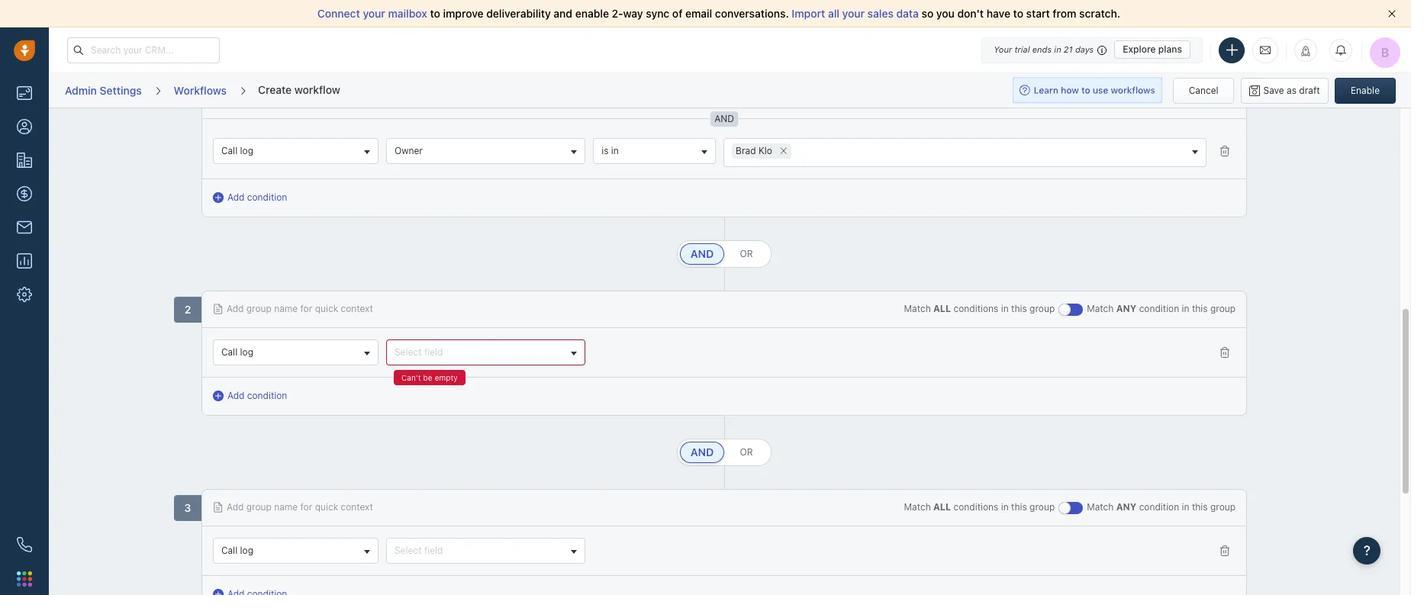 Task type: vqa. For each thing, say whether or not it's contained in the screenshot.
LOG to the top
yes



Task type: locate. For each thing, give the bounding box(es) containing it.
1 vertical spatial add condition link
[[213, 390, 287, 403]]

or link
[[725, 244, 769, 265], [725, 442, 769, 464]]

brad klo
[[736, 145, 773, 157]]

add condition link for 2nd call log button from the top
[[213, 390, 287, 403]]

2 vertical spatial call
[[221, 545, 238, 557]]

workflows link
[[173, 78, 228, 102]]

0 vertical spatial match any condition in this group
[[1087, 303, 1236, 315]]

1 vertical spatial conditions
[[954, 502, 999, 513]]

explore plans link
[[1115, 40, 1191, 59]]

way
[[623, 7, 643, 20]]

add condition
[[227, 192, 287, 203], [227, 390, 287, 402]]

2 conditions from the top
[[954, 502, 999, 513]]

0 vertical spatial match all conditions in this group
[[904, 303, 1055, 315]]

1 vertical spatial log
[[240, 347, 253, 358]]

0 vertical spatial all
[[934, 303, 951, 315]]

all for 2nd call log button from the top
[[934, 303, 951, 315]]

create
[[258, 83, 292, 96]]

1 select field button from the top
[[386, 340, 586, 366]]

1 vertical spatial call log button
[[213, 340, 379, 366]]

3 log from the top
[[240, 545, 253, 557]]

1 vertical spatial for
[[300, 502, 313, 513]]

2 your from the left
[[843, 7, 865, 20]]

1 vertical spatial match any condition in this group
[[1087, 502, 1236, 513]]

2 or from the top
[[740, 447, 753, 458]]

context for 1st call log button from the bottom of the page
[[341, 502, 373, 513]]

0 vertical spatial or
[[740, 248, 753, 260]]

Search your CRM... text field
[[67, 37, 220, 63]]

group
[[246, 303, 272, 315], [1030, 303, 1055, 315], [1211, 303, 1236, 315], [246, 502, 272, 513], [1030, 502, 1055, 513], [1211, 502, 1236, 513]]

1 log from the top
[[240, 145, 253, 157]]

your left mailbox
[[363, 7, 386, 20]]

2 select from the top
[[395, 545, 422, 557]]

import all your sales data link
[[792, 7, 922, 20]]

1 any from the top
[[1117, 303, 1137, 315]]

1 vertical spatial context
[[341, 502, 373, 513]]

3 call from the top
[[221, 545, 238, 557]]

have
[[987, 7, 1011, 20]]

call log button
[[213, 138, 379, 164], [213, 340, 379, 366], [213, 539, 379, 564]]

call for 1st call log button from the bottom of the page
[[221, 545, 238, 557]]

email image
[[1261, 43, 1271, 56]]

1 vertical spatial call log
[[221, 347, 253, 358]]

1 call log from the top
[[221, 145, 253, 157]]

all
[[934, 303, 951, 315], [934, 502, 951, 513]]

plans
[[1159, 44, 1183, 55]]

1 for from the top
[[300, 303, 313, 315]]

0 vertical spatial add group name for quick context
[[227, 303, 373, 315]]

0 vertical spatial conditions
[[954, 303, 999, 315]]

for for 2nd call log button from the top
[[300, 303, 313, 315]]

1 vertical spatial quick
[[315, 502, 338, 513]]

1 match all conditions in this group from the top
[[904, 303, 1055, 315]]

your right all
[[843, 7, 865, 20]]

select field button
[[386, 340, 586, 366], [386, 539, 586, 564]]

0 vertical spatial call
[[221, 145, 238, 157]]

ends
[[1033, 44, 1052, 54]]

0 vertical spatial quick
[[315, 303, 338, 315]]

enable button
[[1335, 78, 1397, 103]]

condition
[[247, 192, 287, 203], [1140, 303, 1180, 315], [247, 390, 287, 402], [1140, 502, 1180, 513]]

2 vertical spatial call log button
[[213, 539, 379, 564]]

1 vertical spatial select
[[395, 545, 422, 557]]

1 or from the top
[[740, 248, 753, 260]]

owner button
[[386, 138, 586, 164]]

select field button for 1st call log button from the bottom of the page
[[386, 539, 586, 564]]

start
[[1027, 7, 1050, 20]]

this
[[1012, 303, 1028, 315], [1193, 303, 1208, 315], [1012, 502, 1028, 513], [1193, 502, 1208, 513]]

1 horizontal spatial your
[[843, 7, 865, 20]]

0 vertical spatial context
[[341, 303, 373, 315]]

quick
[[315, 303, 338, 315], [315, 502, 338, 513]]

0 vertical spatial select
[[395, 347, 422, 358]]

any
[[1117, 303, 1137, 315], [1117, 502, 1137, 513]]

add condition link
[[213, 191, 287, 205], [213, 390, 287, 403]]

2 to from the left
[[1014, 7, 1024, 20]]

match all conditions in this group for select field button for 1st call log button from the bottom of the page
[[904, 502, 1055, 513]]

2 call log from the top
[[221, 347, 253, 358]]

to right mailbox
[[430, 7, 440, 20]]

2 any from the top
[[1117, 502, 1137, 513]]

select field for select field button for 2nd call log button from the top
[[395, 347, 443, 358]]

0 vertical spatial any
[[1117, 303, 1137, 315]]

1 vertical spatial any
[[1117, 502, 1137, 513]]

0 vertical spatial select field
[[395, 347, 443, 358]]

close image
[[1389, 10, 1397, 18]]

is
[[602, 145, 609, 157]]

2 call from the top
[[221, 347, 238, 358]]

0 horizontal spatial to
[[430, 7, 440, 20]]

scratch.
[[1080, 7, 1121, 20]]

2 add group name for quick context from the top
[[227, 502, 373, 513]]

2 all from the top
[[934, 502, 951, 513]]

1 vertical spatial field
[[424, 545, 443, 557]]

add condition link for third call log button from the bottom
[[213, 191, 287, 205]]

connect
[[318, 7, 360, 20]]

is in
[[602, 145, 619, 157]]

call for 2nd call log button from the top
[[221, 347, 238, 358]]

1 add condition from the top
[[227, 192, 287, 203]]

field
[[424, 347, 443, 358], [424, 545, 443, 557]]

add
[[227, 192, 245, 203], [227, 303, 244, 315], [227, 390, 245, 402], [227, 502, 244, 513]]

2 vertical spatial log
[[240, 545, 253, 557]]

log
[[240, 145, 253, 157], [240, 347, 253, 358], [240, 545, 253, 557]]

1 or link from the top
[[725, 244, 769, 265]]

call log for 2nd call log button from the top
[[221, 347, 253, 358]]

None search field
[[792, 144, 811, 160]]

2 add condition link from the top
[[213, 390, 287, 403]]

or
[[740, 248, 753, 260], [740, 447, 753, 458]]

1 match any condition in this group from the top
[[1087, 303, 1236, 315]]

to
[[430, 7, 440, 20], [1014, 7, 1024, 20]]

enable
[[1351, 84, 1381, 96]]

2 or link from the top
[[725, 442, 769, 464]]

0 vertical spatial name
[[274, 303, 298, 315]]

1 to from the left
[[430, 7, 440, 20]]

2 quick from the top
[[315, 502, 338, 513]]

2 vertical spatial call log
[[221, 545, 253, 557]]

0 vertical spatial log
[[240, 145, 253, 157]]

1 vertical spatial or
[[740, 447, 753, 458]]

call log
[[221, 145, 253, 157], [221, 347, 253, 358], [221, 545, 253, 557]]

match
[[904, 303, 931, 315], [1087, 303, 1114, 315], [904, 502, 931, 513], [1087, 502, 1114, 513]]

days
[[1076, 44, 1094, 54]]

0 vertical spatial add condition
[[227, 192, 287, 203]]

1 quick from the top
[[315, 303, 338, 315]]

1 select from the top
[[395, 347, 422, 358]]

phone element
[[9, 530, 40, 560]]

1 add group name for quick context from the top
[[227, 303, 373, 315]]

1 call from the top
[[221, 145, 238, 157]]

1 conditions from the top
[[954, 303, 999, 315]]

admin settings
[[65, 84, 142, 97]]

can't
[[402, 373, 421, 383]]

1 vertical spatial or link
[[725, 442, 769, 464]]

2 log from the top
[[240, 347, 253, 358]]

0 vertical spatial select field button
[[386, 340, 586, 366]]

and
[[554, 7, 573, 20], [691, 247, 714, 260], [693, 248, 712, 260], [691, 446, 714, 459], [693, 447, 712, 458]]

1 name from the top
[[274, 303, 298, 315]]

0 vertical spatial field
[[424, 347, 443, 358]]

match any condition in this group for select field button for 2nd call log button from the top
[[1087, 303, 1236, 315]]

match any condition in this group for select field button for 1st call log button from the bottom of the page
[[1087, 502, 1236, 513]]

2 select field from the top
[[395, 545, 443, 557]]

1 vertical spatial name
[[274, 502, 298, 513]]

or for first or link from the bottom
[[740, 447, 753, 458]]

2 match any condition in this group from the top
[[1087, 502, 1236, 513]]

0 vertical spatial for
[[300, 303, 313, 315]]

1 all from the top
[[934, 303, 951, 315]]

0 vertical spatial add condition link
[[213, 191, 287, 205]]

2 name from the top
[[274, 502, 298, 513]]

workflow
[[295, 83, 340, 96]]

add condition for 2nd call log button from the top
[[227, 390, 287, 402]]

select for select field button for 1st call log button from the bottom of the page
[[395, 545, 422, 557]]

call for third call log button from the bottom
[[221, 145, 238, 157]]

your
[[363, 7, 386, 20], [843, 7, 865, 20]]

2 add condition from the top
[[227, 390, 287, 402]]

or for 2nd or link from the bottom
[[740, 248, 753, 260]]

sync
[[646, 7, 670, 20]]

2 field from the top
[[424, 545, 443, 557]]

call
[[221, 145, 238, 157], [221, 347, 238, 358], [221, 545, 238, 557]]

for for 1st call log button from the bottom of the page
[[300, 502, 313, 513]]

3 call log button from the top
[[213, 539, 379, 564]]

3 call log from the top
[[221, 545, 253, 557]]

1 vertical spatial select field button
[[386, 539, 586, 564]]

0 vertical spatial or link
[[725, 244, 769, 265]]

match all conditions in this group
[[904, 303, 1055, 315], [904, 502, 1055, 513]]

1 select field from the top
[[395, 347, 443, 358]]

1 context from the top
[[341, 303, 373, 315]]

2 match all conditions in this group from the top
[[904, 502, 1055, 513]]

1 field from the top
[[424, 347, 443, 358]]

for
[[300, 303, 313, 315], [300, 502, 313, 513]]

select
[[395, 347, 422, 358], [395, 545, 422, 557]]

1 vertical spatial select field
[[395, 545, 443, 557]]

2 for from the top
[[300, 502, 313, 513]]

1 vertical spatial add condition
[[227, 390, 287, 402]]

0 horizontal spatial your
[[363, 7, 386, 20]]

trial
[[1015, 44, 1030, 54]]

email
[[686, 7, 713, 20]]

and link
[[680, 244, 725, 265], [680, 244, 725, 265], [680, 442, 725, 464], [680, 442, 725, 464]]

1 add condition link from the top
[[213, 191, 287, 205]]

any for select field button for 1st call log button from the bottom of the page
[[1117, 502, 1137, 513]]

2 select field button from the top
[[386, 539, 586, 564]]

1 vertical spatial all
[[934, 502, 951, 513]]

name
[[274, 303, 298, 315], [274, 502, 298, 513]]

be
[[423, 373, 433, 383]]

conditions
[[954, 303, 999, 315], [954, 502, 999, 513]]

add group name for quick context
[[227, 303, 373, 315], [227, 502, 373, 513]]

1 your from the left
[[363, 7, 386, 20]]

0 vertical spatial call log
[[221, 145, 253, 157]]

context
[[341, 303, 373, 315], [341, 502, 373, 513]]

match any condition in this group
[[1087, 303, 1236, 315], [1087, 502, 1236, 513]]

to left start
[[1014, 7, 1024, 20]]

1 vertical spatial match all conditions in this group
[[904, 502, 1055, 513]]

quick for 2nd call log button from the top
[[315, 303, 338, 315]]

1 vertical spatial add group name for quick context
[[227, 502, 373, 513]]

1 vertical spatial call
[[221, 347, 238, 358]]

1 call log button from the top
[[213, 138, 379, 164]]

select field
[[395, 347, 443, 358], [395, 545, 443, 557]]

admin
[[65, 84, 97, 97]]

in
[[1055, 44, 1062, 54], [611, 145, 619, 157], [1002, 303, 1009, 315], [1182, 303, 1190, 315], [1002, 502, 1009, 513], [1182, 502, 1190, 513]]

select for select field button for 2nd call log button from the top
[[395, 347, 422, 358]]

2 context from the top
[[341, 502, 373, 513]]

1 horizontal spatial to
[[1014, 7, 1024, 20]]

connect your mailbox to improve deliverability and enable 2-way sync of email conversations. import all your sales data so you don't have to start from scratch.
[[318, 7, 1121, 20]]

0 vertical spatial call log button
[[213, 138, 379, 164]]



Task type: describe. For each thing, give the bounding box(es) containing it.
settings
[[100, 84, 142, 97]]

draft
[[1300, 84, 1321, 96]]

data
[[897, 7, 919, 20]]

21
[[1064, 44, 1073, 54]]

2-
[[612, 7, 623, 20]]

save
[[1264, 84, 1285, 96]]

all for 1st call log button from the bottom of the page
[[934, 502, 951, 513]]

conditions for select field button for 2nd call log button from the top
[[954, 303, 999, 315]]

log for third call log button from the bottom
[[240, 145, 253, 157]]

improve
[[443, 7, 484, 20]]

conversations.
[[715, 7, 789, 20]]

add condition for third call log button from the bottom
[[227, 192, 287, 203]]

owner
[[395, 145, 423, 157]]

your trial ends in 21 days
[[994, 44, 1094, 54]]

log for 2nd call log button from the top
[[240, 347, 253, 358]]

your
[[994, 44, 1013, 54]]

match all conditions in this group for select field button for 2nd call log button from the top
[[904, 303, 1055, 315]]

call log for 1st call log button from the bottom of the page
[[221, 545, 253, 557]]

select field button for 2nd call log button from the top
[[386, 340, 586, 366]]

cancel button
[[1174, 78, 1235, 103]]

you
[[937, 7, 955, 20]]

so
[[922, 7, 934, 20]]

workflows
[[174, 84, 227, 97]]

deliverability
[[487, 7, 551, 20]]

klo
[[759, 145, 773, 157]]

mailbox
[[388, 7, 427, 20]]

is in button
[[593, 138, 716, 164]]

cancel
[[1189, 84, 1219, 96]]

field for select field button for 2nd call log button from the top
[[424, 347, 443, 358]]

freshworks switcher image
[[17, 572, 32, 587]]

call log for third call log button from the bottom
[[221, 145, 253, 157]]

× button
[[776, 142, 792, 159]]

in inside is in button
[[611, 145, 619, 157]]

explore plans
[[1123, 44, 1183, 55]]

save as draft
[[1264, 84, 1321, 96]]

save as draft button
[[1241, 78, 1329, 103]]

2 call log button from the top
[[213, 340, 379, 366]]

log for 1st call log button from the bottom of the page
[[240, 545, 253, 557]]

as
[[1287, 84, 1297, 96]]

quick for 1st call log button from the bottom of the page
[[315, 502, 338, 513]]

create workflow
[[258, 83, 340, 96]]

select field for select field button for 1st call log button from the bottom of the page
[[395, 545, 443, 557]]

admin settings link
[[64, 78, 143, 102]]

can't be empty
[[402, 373, 458, 383]]

add group name for quick context for 1st call log button from the bottom of the page
[[227, 502, 373, 513]]

from
[[1053, 7, 1077, 20]]

×
[[780, 142, 788, 158]]

don't
[[958, 7, 984, 20]]

of
[[673, 7, 683, 20]]

empty
[[435, 373, 458, 383]]

name for 1st call log button from the bottom of the page
[[274, 502, 298, 513]]

explore
[[1123, 44, 1156, 55]]

add group name for quick context for 2nd call log button from the top
[[227, 303, 373, 315]]

brad
[[736, 145, 756, 157]]

phone image
[[17, 538, 32, 553]]

connect your mailbox link
[[318, 7, 430, 20]]

import
[[792, 7, 826, 20]]

field for select field button for 1st call log button from the bottom of the page
[[424, 545, 443, 557]]

any for select field button for 2nd call log button from the top
[[1117, 303, 1137, 315]]

name for 2nd call log button from the top
[[274, 303, 298, 315]]

enable
[[576, 7, 609, 20]]

sales
[[868, 7, 894, 20]]

conditions for select field button for 1st call log button from the bottom of the page
[[954, 502, 999, 513]]

all
[[828, 7, 840, 20]]

context for 2nd call log button from the top
[[341, 303, 373, 315]]



